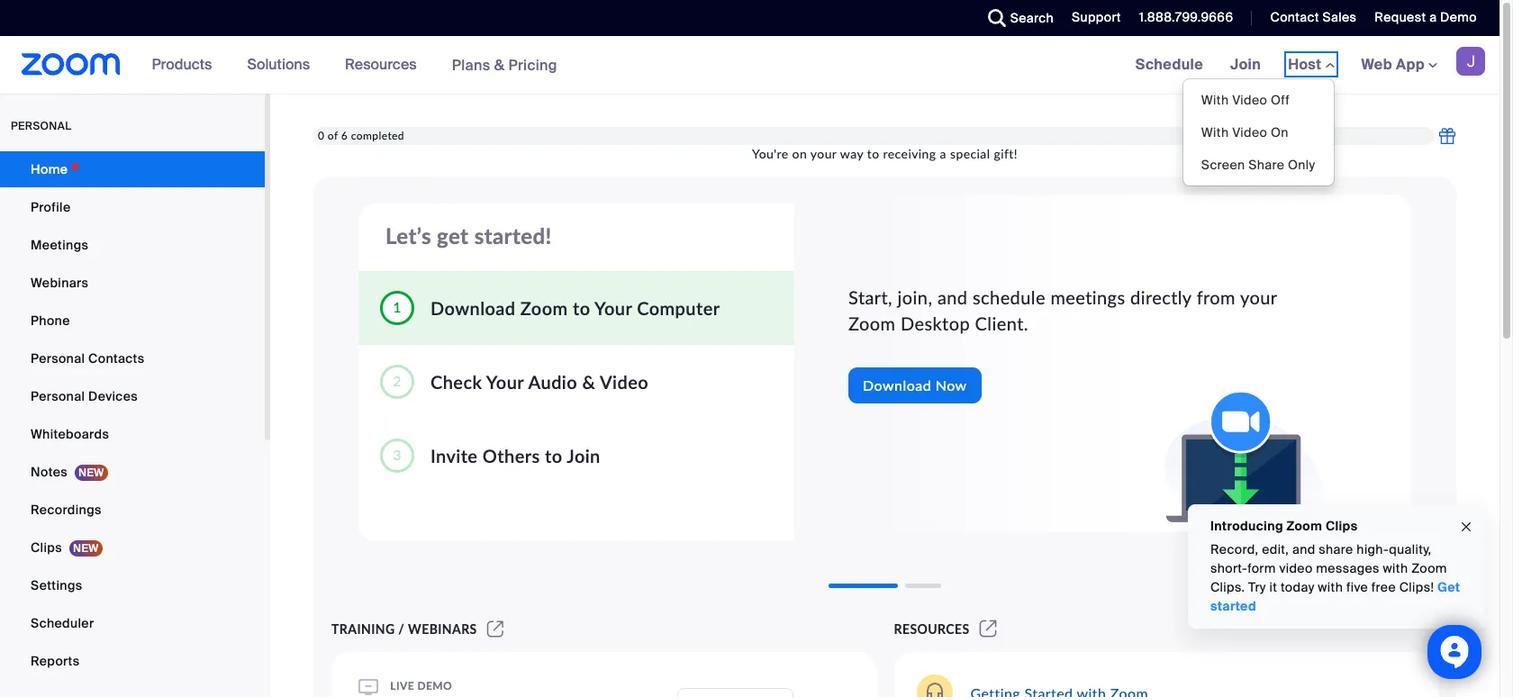 Task type: describe. For each thing, give the bounding box(es) containing it.
screen
[[1201, 157, 1245, 173]]

join link
[[1217, 36, 1275, 94]]

contact
[[1270, 9, 1319, 25]]

only
[[1288, 157, 1316, 173]]

0 horizontal spatial your
[[810, 146, 837, 161]]

today
[[1281, 579, 1315, 595]]

personal contacts link
[[0, 340, 265, 376]]

completed
[[351, 129, 404, 143]]

home
[[31, 161, 68, 177]]

window new image for resources
[[977, 621, 1000, 637]]

personal for personal devices
[[31, 388, 85, 404]]

from
[[1197, 286, 1236, 308]]

training
[[331, 621, 395, 637]]

0
[[318, 129, 325, 143]]

phone link
[[0, 303, 265, 339]]

download now
[[863, 377, 967, 394]]

training / webinars
[[331, 621, 477, 637]]

clips.
[[1211, 579, 1245, 595]]

download now button
[[849, 368, 981, 404]]

1.888.799.9666
[[1139, 9, 1233, 25]]

1 horizontal spatial a
[[1430, 9, 1437, 25]]

video for off
[[1232, 92, 1268, 108]]

desktop
[[901, 312, 970, 334]]

settings
[[31, 577, 82, 594]]

resources
[[345, 55, 417, 74]]

notes link
[[0, 454, 265, 490]]

meetings navigation
[[1122, 36, 1500, 186]]

short-
[[1211, 560, 1248, 576]]

video
[[1279, 560, 1313, 576]]

0 horizontal spatial join
[[567, 444, 601, 466]]

to for invite others to join
[[545, 444, 562, 466]]

screen share only link
[[1183, 149, 1334, 181]]

personal devices link
[[0, 378, 265, 414]]

download zoom to your computer
[[431, 297, 720, 318]]

introducing zoom clips
[[1211, 518, 1358, 534]]

meetings link
[[0, 227, 265, 263]]

0 horizontal spatial with
[[1318, 579, 1343, 595]]

reports link
[[0, 643, 265, 679]]

invite others to join
[[431, 444, 601, 466]]

you're
[[752, 146, 789, 161]]

schedule link
[[1122, 36, 1217, 94]]

with video on
[[1201, 124, 1289, 141]]

reports
[[31, 653, 80, 669]]

resources button
[[345, 36, 425, 94]]

scheduler
[[31, 615, 94, 631]]

products button
[[152, 36, 220, 94]]

edit,
[[1262, 541, 1289, 558]]

2 vertical spatial video
[[600, 371, 649, 392]]

6
[[341, 129, 348, 143]]

3
[[393, 446, 402, 463]]

meetings
[[31, 237, 89, 253]]

video for on
[[1232, 124, 1268, 141]]

pricing
[[508, 55, 557, 74]]

check your audio & video
[[431, 371, 649, 392]]

computer
[[637, 297, 720, 318]]

1 horizontal spatial your
[[595, 297, 632, 318]]

introducing
[[1211, 518, 1283, 534]]

webinars link
[[0, 265, 265, 301]]

get
[[437, 222, 469, 249]]

download for download zoom to your computer
[[431, 297, 516, 318]]

request
[[1375, 9, 1426, 25]]

record,
[[1211, 541, 1259, 558]]

now
[[936, 377, 967, 394]]

with for with video on
[[1201, 124, 1229, 141]]

scheduler link
[[0, 605, 265, 641]]

host button
[[1288, 55, 1334, 74]]

on
[[792, 146, 807, 161]]

it
[[1270, 579, 1277, 595]]

five
[[1346, 579, 1368, 595]]

high-
[[1357, 541, 1389, 558]]

zoom logo image
[[22, 53, 120, 76]]

webinars
[[408, 621, 477, 637]]

share
[[1249, 157, 1285, 173]]

join,
[[898, 286, 933, 308]]

whiteboards link
[[0, 416, 265, 452]]

demo
[[417, 679, 452, 693]]

& inside product information navigation
[[494, 55, 505, 74]]

plans
[[452, 55, 490, 74]]

clips inside personal menu menu
[[31, 540, 62, 556]]

receiving
[[883, 146, 936, 161]]

zoom inside start, join, and schedule meetings directly from your zoom desktop client.
[[849, 312, 896, 334]]

to for download zoom to your computer
[[573, 297, 590, 318]]

/
[[398, 621, 405, 637]]



Task type: vqa. For each thing, say whether or not it's contained in the screenshot.
the Name
no



Task type: locate. For each thing, give the bounding box(es) containing it.
1 vertical spatial clips
[[31, 540, 62, 556]]

1
[[393, 298, 402, 315]]

personal menu menu
[[0, 151, 265, 681]]

personal contacts
[[31, 350, 145, 367]]

form
[[1248, 560, 1276, 576]]

0 horizontal spatial download
[[431, 297, 516, 318]]

profile
[[31, 199, 71, 215]]

1 horizontal spatial window new image
[[977, 621, 1000, 637]]

solutions
[[247, 55, 310, 74]]

1 vertical spatial to
[[573, 297, 590, 318]]

0 vertical spatial download
[[431, 297, 516, 318]]

with video off link
[[1183, 84, 1334, 116]]

personal
[[11, 119, 72, 133]]

2 window new image from the left
[[977, 621, 1000, 637]]

a left demo
[[1430, 9, 1437, 25]]

1 vertical spatial with
[[1318, 579, 1343, 595]]

home link
[[0, 151, 265, 187]]

zoom up check your audio & video
[[520, 297, 568, 318]]

with up screen
[[1201, 124, 1229, 141]]

audio
[[528, 371, 577, 392]]

profile link
[[0, 189, 265, 225]]

1 vertical spatial with
[[1201, 124, 1229, 141]]

zoom up edit,
[[1287, 518, 1323, 534]]

clips up settings
[[31, 540, 62, 556]]

products
[[152, 55, 212, 74]]

recordings
[[31, 502, 102, 518]]

0 vertical spatial join
[[1230, 55, 1261, 74]]

check
[[431, 371, 482, 392]]

1 horizontal spatial your
[[1240, 286, 1277, 308]]

1 horizontal spatial with
[[1383, 560, 1408, 576]]

window new image right resources
[[977, 621, 1000, 637]]

zoom inside record, edit, and share high-quality, short-form video messages with zoom clips. try it today with five free clips!
[[1412, 560, 1447, 576]]

personal up whiteboards
[[31, 388, 85, 404]]

personal
[[31, 350, 85, 367], [31, 388, 85, 404]]

0 of 6 completed
[[318, 129, 404, 143]]

0 horizontal spatial your
[[486, 371, 524, 392]]

0 vertical spatial &
[[494, 55, 505, 74]]

get
[[1438, 579, 1460, 595]]

of
[[328, 129, 338, 143]]

your right on on the top of page
[[810, 146, 837, 161]]

1 personal from the top
[[31, 350, 85, 367]]

&
[[494, 55, 505, 74], [582, 371, 596, 392]]

let's get started!
[[386, 222, 552, 249]]

your
[[595, 297, 632, 318], [486, 371, 524, 392]]

try
[[1248, 579, 1266, 595]]

share
[[1319, 541, 1353, 558]]

0 horizontal spatial a
[[940, 146, 947, 161]]

search button
[[974, 0, 1058, 36]]

special
[[950, 146, 990, 161]]

your
[[810, 146, 837, 161], [1240, 286, 1277, 308]]

and up video
[[1292, 541, 1316, 558]]

personal devices
[[31, 388, 138, 404]]

messages
[[1316, 560, 1380, 576]]

a left special
[[940, 146, 947, 161]]

2 horizontal spatial to
[[867, 146, 880, 161]]

join inside meetings navigation
[[1230, 55, 1261, 74]]

to up audio
[[573, 297, 590, 318]]

1 with from the top
[[1201, 92, 1229, 108]]

your left computer
[[595, 297, 632, 318]]

web app
[[1361, 55, 1425, 74]]

personal down phone
[[31, 350, 85, 367]]

product information navigation
[[138, 36, 571, 95]]

recordings link
[[0, 492, 265, 528]]

join right others
[[567, 444, 601, 466]]

free
[[1372, 579, 1396, 595]]

and for messages
[[1292, 541, 1316, 558]]

1 horizontal spatial download
[[863, 377, 931, 394]]

record, edit, and share high-quality, short-form video messages with zoom clips. try it today with five free clips!
[[1211, 541, 1447, 595]]

download left the now
[[863, 377, 931, 394]]

request a demo link
[[1361, 0, 1500, 36], [1375, 9, 1477, 25]]

with up free
[[1383, 560, 1408, 576]]

video right audio
[[600, 371, 649, 392]]

directly
[[1130, 286, 1192, 308]]

2 vertical spatial to
[[545, 444, 562, 466]]

screen share only
[[1201, 157, 1316, 173]]

personal for personal contacts
[[31, 350, 85, 367]]

1 vertical spatial download
[[863, 377, 931, 394]]

download for download now
[[863, 377, 931, 394]]

search
[[1010, 10, 1054, 26]]

your right from
[[1240, 286, 1277, 308]]

and up desktop
[[938, 286, 968, 308]]

webinars
[[31, 275, 88, 291]]

1 vertical spatial &
[[582, 371, 596, 392]]

window new image
[[484, 621, 506, 637], [977, 621, 1000, 637]]

app
[[1396, 55, 1425, 74]]

1 window new image from the left
[[484, 621, 506, 637]]

2
[[393, 372, 402, 389]]

you're on your way to receiving a special gift!
[[752, 146, 1018, 161]]

started!
[[474, 222, 552, 249]]

live demo
[[387, 679, 452, 693]]

0 vertical spatial clips
[[1326, 518, 1358, 534]]

1 vertical spatial video
[[1232, 124, 1268, 141]]

1 vertical spatial join
[[567, 444, 601, 466]]

and
[[938, 286, 968, 308], [1292, 541, 1316, 558]]

support
[[1072, 9, 1121, 25]]

banner containing products
[[0, 36, 1500, 186]]

0 horizontal spatial window new image
[[484, 621, 506, 637]]

download down let's get started!
[[431, 297, 516, 318]]

0 vertical spatial a
[[1430, 9, 1437, 25]]

clips
[[1326, 518, 1358, 534], [31, 540, 62, 556]]

close image
[[1459, 517, 1474, 537]]

1 horizontal spatial join
[[1230, 55, 1261, 74]]

plans & pricing
[[452, 55, 557, 74]]

1 vertical spatial a
[[940, 146, 947, 161]]

0 vertical spatial with
[[1201, 92, 1229, 108]]

started
[[1211, 598, 1257, 614]]

0 vertical spatial your
[[810, 146, 837, 161]]

solutions button
[[247, 36, 318, 94]]

0 vertical spatial with
[[1383, 560, 1408, 576]]

support link
[[1058, 0, 1126, 36], [1072, 9, 1121, 25]]

1 horizontal spatial clips
[[1326, 518, 1358, 534]]

& right audio
[[582, 371, 596, 392]]

0 vertical spatial personal
[[31, 350, 85, 367]]

zoom down start, at the top right of the page
[[849, 312, 896, 334]]

window new image right webinars
[[484, 621, 506, 637]]

0 vertical spatial video
[[1232, 92, 1268, 108]]

web app button
[[1361, 55, 1438, 74]]

quality,
[[1389, 541, 1432, 558]]

with down messages
[[1318, 579, 1343, 595]]

notes
[[31, 464, 68, 480]]

plans & pricing link
[[452, 55, 557, 74], [452, 55, 557, 74]]

your left audio
[[486, 371, 524, 392]]

0 horizontal spatial and
[[938, 286, 968, 308]]

to right others
[[545, 444, 562, 466]]

window new image for training / webinars
[[484, 621, 506, 637]]

and inside start, join, and schedule meetings directly from your zoom desktop client.
[[938, 286, 968, 308]]

video left the on at the right
[[1232, 124, 1268, 141]]

whiteboards
[[31, 426, 109, 442]]

others
[[483, 444, 540, 466]]

banner
[[0, 36, 1500, 186]]

client.
[[975, 312, 1028, 334]]

0 vertical spatial to
[[867, 146, 880, 161]]

video
[[1232, 92, 1268, 108], [1232, 124, 1268, 141], [600, 371, 649, 392]]

demo
[[1440, 9, 1477, 25]]

1 horizontal spatial and
[[1292, 541, 1316, 558]]

gift!
[[994, 146, 1018, 161]]

join up with video off
[[1230, 55, 1261, 74]]

get started link
[[1211, 579, 1460, 614]]

video left off in the top of the page
[[1232, 92, 1268, 108]]

2 with from the top
[[1201, 124, 1229, 141]]

clips!
[[1400, 579, 1434, 595]]

0 vertical spatial your
[[595, 297, 632, 318]]

1 vertical spatial and
[[1292, 541, 1316, 558]]

0 horizontal spatial to
[[545, 444, 562, 466]]

host
[[1288, 55, 1325, 74]]

profile picture image
[[1456, 47, 1485, 76]]

schedule
[[1135, 55, 1203, 74]]

contacts
[[88, 350, 145, 367]]

and for desktop
[[938, 286, 968, 308]]

start,
[[849, 286, 893, 308]]

to right way
[[867, 146, 880, 161]]

phone
[[31, 313, 70, 329]]

with for with video off
[[1201, 92, 1229, 108]]

your inside start, join, and schedule meetings directly from your zoom desktop client.
[[1240, 286, 1277, 308]]

sales
[[1323, 9, 1357, 25]]

with video on link
[[1183, 116, 1334, 149]]

clips up share
[[1326, 518, 1358, 534]]

zoom up the clips!
[[1412, 560, 1447, 576]]

0 vertical spatial and
[[938, 286, 968, 308]]

meetings
[[1051, 286, 1125, 308]]

1 vertical spatial your
[[486, 371, 524, 392]]

1 horizontal spatial to
[[573, 297, 590, 318]]

1 horizontal spatial &
[[582, 371, 596, 392]]

off
[[1271, 92, 1290, 108]]

start, join, and schedule meetings directly from your zoom desktop client.
[[849, 286, 1277, 334]]

0 horizontal spatial clips
[[31, 540, 62, 556]]

download inside download now button
[[863, 377, 931, 394]]

with up with video on
[[1201, 92, 1229, 108]]

0 horizontal spatial &
[[494, 55, 505, 74]]

1.888.799.9666 button
[[1126, 0, 1238, 36], [1139, 9, 1233, 25]]

let's
[[386, 222, 431, 249]]

and inside record, edit, and share high-quality, short-form video messages with zoom clips. try it today with five free clips!
[[1292, 541, 1316, 558]]

1 vertical spatial your
[[1240, 286, 1277, 308]]

schedule
[[973, 286, 1046, 308]]

2 personal from the top
[[31, 388, 85, 404]]

& right plans
[[494, 55, 505, 74]]

1 vertical spatial personal
[[31, 388, 85, 404]]



